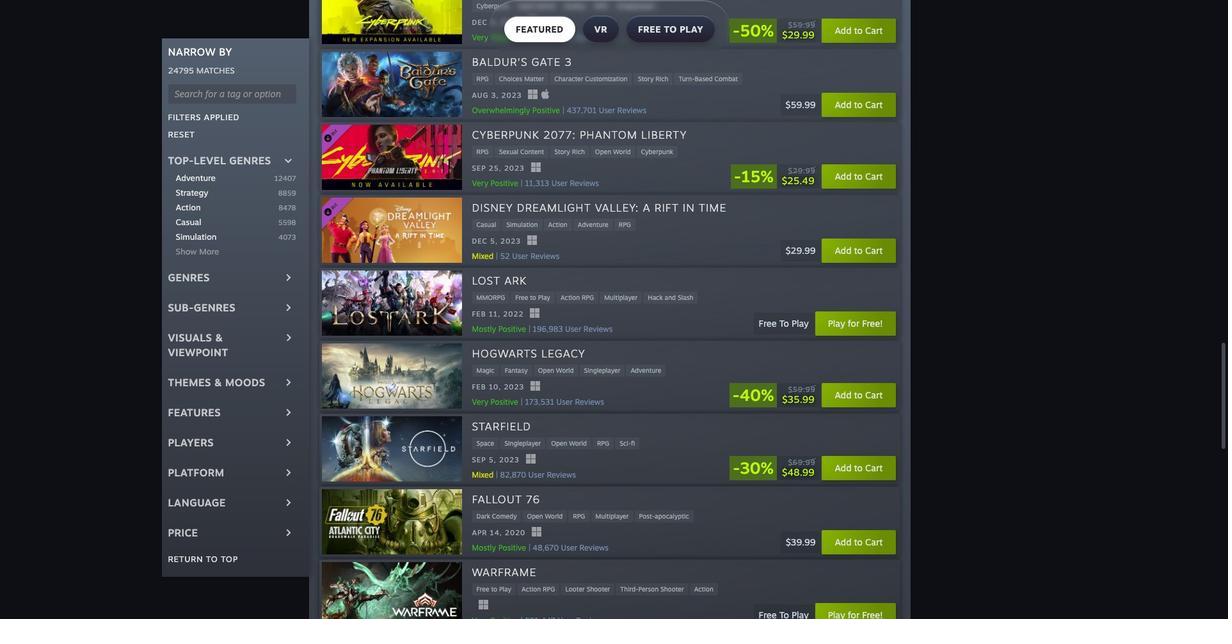 Task type: locate. For each thing, give the bounding box(es) containing it.
nudity link
[[561, 0, 590, 12]]

$48.99
[[783, 467, 815, 479]]

action down "warframe" link
[[522, 586, 541, 594]]

windows image up the 'very positive | 605,130 user reviews'
[[528, 17, 537, 27]]

multiplayer link for ark
[[600, 292, 642, 304]]

1 add from the top
[[835, 25, 852, 36]]

multiplayer left hack
[[605, 294, 638, 302]]

$59.99 inside $59.99 $35.99
[[789, 385, 816, 394]]

cyberpunk for topmost cyberpunk link
[[477, 2, 509, 10]]

reviews for | 48,670 user reviews
[[580, 544, 609, 553]]

0 horizontal spatial free to play
[[477, 586, 512, 594]]

2 vertical spatial adventure link
[[627, 365, 666, 377]]

cyberpunk 2077 image
[[322, 0, 462, 44]]

dec 5, 2023
[[472, 237, 521, 246]]

1 dec from the top
[[472, 18, 488, 27]]

1 horizontal spatial simulation
[[507, 221, 538, 229]]

positive down sep 25, 2023
[[491, 179, 519, 188]]

1 vertical spatial cyberpunk
[[472, 128, 540, 141]]

singleplayer link down starfield link
[[500, 438, 546, 450]]

6 add from the top
[[835, 463, 852, 474]]

2 vertical spatial adventure
[[631, 367, 662, 375]]

cyberpunk 2077: phantom liberty image
[[322, 125, 462, 190]]

1 vertical spatial 5,
[[489, 456, 497, 465]]

return to top
[[168, 555, 238, 565]]

mostly for lost ark
[[472, 325, 496, 334]]

reviews up disney dreamlight valley: a rift in time
[[570, 179, 599, 188]]

sep 25, 2023
[[472, 164, 525, 173]]

0 horizontal spatial story rich
[[555, 148, 585, 156]]

0 vertical spatial &
[[215, 332, 223, 345]]

reviews up phantom
[[618, 106, 647, 115]]

7 cart from the top
[[866, 537, 883, 548]]

strategy link
[[176, 187, 278, 199]]

1 vertical spatial mixed
[[472, 471, 494, 480]]

0 vertical spatial mostly
[[472, 325, 496, 334]]

2 vertical spatial very
[[472, 398, 489, 407]]

3 very from the top
[[472, 398, 489, 407]]

action up 196,983
[[561, 294, 580, 302]]

2 mixed from the top
[[472, 471, 494, 480]]

cyberpunk up 9,
[[477, 2, 509, 10]]

0 vertical spatial story rich
[[638, 75, 669, 83]]

windows image for 30%
[[526, 455, 536, 465]]

cyberpunk link up 9,
[[472, 0, 513, 12]]

story rich down "cyberpunk 2077: phantom liberty" link
[[555, 148, 585, 156]]

1 vertical spatial genres
[[168, 272, 210, 284]]

1 vertical spatial adventure link
[[574, 219, 613, 231]]

1 vertical spatial simulation
[[176, 232, 217, 242]]

0 vertical spatial action rpg link
[[556, 292, 599, 304]]

user right 173,531
[[557, 398, 573, 407]]

rpg up 25,
[[477, 148, 489, 156]]

1 horizontal spatial story rich
[[638, 75, 669, 83]]

mmorpg
[[477, 294, 505, 302]]

reviews for | 196,983 user reviews
[[584, 325, 613, 334]]

0 vertical spatial story
[[638, 75, 654, 83]]

0 vertical spatial multiplayer
[[605, 294, 638, 302]]

windows image
[[531, 163, 541, 173], [528, 236, 537, 246], [531, 382, 541, 392], [526, 455, 536, 465]]

sep left 25,
[[472, 164, 486, 173]]

story rich for the rightmost "story rich" link
[[638, 75, 669, 83]]

multiplayer left 'post-'
[[596, 513, 629, 521]]

story for the rightmost "story rich" link
[[638, 75, 654, 83]]

&
[[215, 332, 223, 345], [214, 377, 222, 389]]

5 add to cart from the top
[[835, 390, 883, 401]]

windows image
[[528, 17, 537, 27], [529, 90, 538, 100], [531, 309, 540, 319], [532, 528, 542, 538], [479, 601, 488, 611]]

hogwarts
[[472, 347, 538, 360]]

singleplayer down starfield link
[[505, 440, 541, 448]]

narrow by
[[168, 45, 232, 58]]

| for | 605,130 user reviews
[[521, 33, 523, 42]]

add to cart for $29.99
[[835, 245, 883, 256]]

7 add to cart from the top
[[835, 537, 883, 548]]

free!
[[863, 318, 883, 329]]

disney dreamlight valley: a rift in time image
[[322, 198, 462, 263]]

1 vertical spatial sep
[[472, 456, 486, 465]]

magic
[[477, 367, 495, 375]]

6 add to cart from the top
[[835, 463, 883, 474]]

character customization
[[555, 75, 628, 83]]

rpg link left sci-
[[593, 438, 614, 450]]

windows image for 40%
[[531, 382, 541, 392]]

top-level genres
[[168, 154, 271, 167]]

5 cart from the top
[[866, 390, 883, 401]]

sexual content
[[499, 148, 544, 156]]

0 vertical spatial cyberpunk
[[477, 2, 509, 10]]

0 vertical spatial rich
[[656, 75, 669, 83]]

open world for open world link below 76 at the bottom of the page
[[527, 513, 563, 521]]

1 mixed from the top
[[472, 252, 494, 261]]

free down ark
[[516, 294, 529, 302]]

| left 48,670
[[529, 544, 531, 553]]

simulation up dec 5, 2023 on the top left of page
[[507, 221, 538, 229]]

free to play down ark
[[516, 294, 551, 302]]

simulation
[[507, 221, 538, 229], [176, 232, 217, 242]]

| down sep 5, 2023
[[496, 471, 498, 480]]

0 vertical spatial 2020
[[501, 18, 521, 27]]

cyberpunk link down liberty
[[637, 146, 678, 158]]

24795
[[168, 65, 194, 76]]

2 vertical spatial $59.99
[[789, 385, 816, 394]]

5, up mixed | 52 user reviews
[[490, 237, 498, 246]]

2 very from the top
[[472, 179, 489, 188]]

1 horizontal spatial simulation link
[[502, 219, 543, 231]]

top-
[[168, 154, 194, 167]]

2 feb from the top
[[472, 383, 487, 392]]

story rich for left "story rich" link
[[555, 148, 585, 156]]

action down strategy
[[176, 202, 201, 213]]

open down 173,531
[[551, 440, 568, 448]]

fi
[[631, 440, 635, 448]]

cart for -50%
[[866, 25, 883, 36]]

world down phantom
[[613, 148, 631, 156]]

1 cart from the top
[[866, 25, 883, 36]]

story rich
[[638, 75, 669, 83], [555, 148, 585, 156]]

1 vertical spatial action rpg
[[522, 586, 555, 594]]

0 vertical spatial adventure link
[[176, 172, 275, 184]]

mixed
[[472, 252, 494, 261], [472, 471, 494, 480]]

$59.99 $29.99
[[783, 20, 816, 41]]

1 vertical spatial &
[[214, 377, 222, 389]]

1 vertical spatial story
[[555, 148, 570, 156]]

user for 173,531
[[557, 398, 573, 407]]

1 horizontal spatial cyberpunk link
[[637, 146, 678, 158]]

open down hogwarts legacy link
[[538, 367, 555, 375]]

& inside the visuals & viewpoint
[[215, 332, 223, 345]]

action link right third-person shooter link
[[690, 584, 718, 596]]

character customization link
[[550, 73, 633, 85]]

user for 196,983
[[565, 325, 582, 334]]

positive down feb 10, 2023
[[491, 398, 519, 407]]

4 add to cart from the top
[[835, 245, 883, 256]]

1 horizontal spatial action rpg
[[561, 294, 594, 302]]

5 add from the top
[[835, 390, 852, 401]]

1 vertical spatial simulation link
[[176, 231, 279, 243]]

1 horizontal spatial rich
[[656, 75, 669, 83]]

2023
[[502, 91, 522, 100], [505, 164, 525, 173], [501, 237, 521, 246], [504, 383, 525, 392], [499, 456, 520, 465]]

rpg link up aug
[[472, 73, 494, 85]]

cart for $39.99
[[866, 537, 883, 548]]

sep for -30%
[[472, 456, 486, 465]]

1 vertical spatial action link
[[544, 219, 572, 231]]

cyberpunk inside "cyberpunk 2077: phantom liberty" link
[[472, 128, 540, 141]]

mixed down sep 5, 2023
[[472, 471, 494, 480]]

positive down macos icon
[[533, 106, 560, 115]]

2 vertical spatial $29.99
[[786, 245, 816, 256]]

0 vertical spatial cyberpunk link
[[472, 0, 513, 12]]

2020 for very positive
[[501, 18, 521, 27]]

mostly down 11,
[[472, 325, 496, 334]]

1 vertical spatial adventure
[[578, 221, 609, 229]]

0 horizontal spatial casual
[[176, 217, 201, 227]]

turn-based combat
[[679, 75, 738, 83]]

& for visuals
[[215, 332, 223, 345]]

action rpg link up 196,983
[[556, 292, 599, 304]]

0 horizontal spatial simulation link
[[176, 231, 279, 243]]

2 horizontal spatial action link
[[690, 584, 718, 596]]

user
[[558, 33, 574, 42], [599, 106, 615, 115], [552, 179, 568, 188], [512, 252, 529, 261], [565, 325, 582, 334], [557, 398, 573, 407], [529, 471, 545, 480], [561, 544, 578, 553]]

0 vertical spatial 5,
[[490, 237, 498, 246]]

0 horizontal spatial cyberpunk link
[[472, 0, 513, 12]]

0 vertical spatial sep
[[472, 164, 486, 173]]

15%
[[742, 167, 774, 187]]

2 vertical spatial action link
[[690, 584, 718, 596]]

Search for a tag or option text field
[[168, 85, 296, 104]]

1 mostly from the top
[[472, 325, 496, 334]]

world
[[537, 2, 555, 10], [613, 148, 631, 156], [556, 367, 574, 375], [569, 440, 587, 448], [545, 513, 563, 521]]

hogwarts legacy image
[[322, 344, 462, 409]]

0 vertical spatial free to play
[[638, 24, 704, 35]]

very for -40%
[[472, 398, 489, 407]]

2 vertical spatial free to play
[[477, 586, 512, 594]]

feb left 10,
[[472, 383, 487, 392]]

windows image for 605,130
[[528, 17, 537, 27]]

cart for $29.99
[[866, 245, 883, 256]]

themes & moods
[[168, 377, 265, 389]]

adventure link
[[176, 172, 275, 184], [574, 219, 613, 231], [627, 365, 666, 377]]

rpg up vr
[[595, 2, 608, 10]]

overwhelmingly positive | 437,701 user reviews
[[472, 106, 647, 115]]

0 horizontal spatial simulation
[[176, 232, 217, 242]]

lost ark image
[[322, 271, 462, 336]]

positive down apr 14, 2020
[[499, 544, 526, 553]]

shooter right looter
[[587, 586, 610, 594]]

cyberpunk link
[[472, 0, 513, 12], [637, 146, 678, 158]]

action link down dreamlight
[[544, 219, 572, 231]]

|
[[521, 33, 523, 42], [563, 106, 565, 115], [521, 179, 523, 188], [496, 252, 498, 261], [529, 325, 531, 334], [521, 398, 523, 407], [496, 471, 498, 480], [529, 544, 531, 553]]

reset
[[168, 129, 195, 140]]

user for 437,701
[[599, 106, 615, 115]]

5, down space link
[[489, 456, 497, 465]]

7 add from the top
[[835, 537, 852, 548]]

feb 11, 2022
[[472, 310, 524, 319]]

2 dec from the top
[[472, 237, 488, 246]]

cart for $59.99
[[866, 99, 883, 110]]

and
[[665, 294, 676, 302]]

1 very from the top
[[472, 33, 489, 42]]

2 mostly from the top
[[472, 544, 496, 553]]

196,983
[[533, 325, 563, 334]]

82,870
[[500, 471, 526, 480]]

looter shooter link
[[561, 584, 615, 596]]

1 horizontal spatial story
[[638, 75, 654, 83]]

cyberpunk 2077: phantom liberty
[[472, 128, 688, 141]]

$29.99 inside the $29.99 $25.49
[[789, 166, 816, 175]]

overwhelmingly
[[472, 106, 530, 115]]

1 horizontal spatial story rich link
[[634, 73, 673, 85]]

-
[[733, 21, 740, 40], [735, 167, 742, 187], [733, 386, 740, 406], [733, 459, 741, 479]]

story for left "story rich" link
[[555, 148, 570, 156]]

1 vertical spatial very
[[472, 179, 489, 188]]

1 vertical spatial mostly
[[472, 544, 496, 553]]

open world link down phantom
[[591, 146, 636, 158]]

- for 50%
[[733, 21, 740, 40]]

3 cart from the top
[[866, 171, 883, 182]]

0 vertical spatial adventure
[[176, 173, 216, 183]]

casual link down the strategy link
[[176, 216, 278, 229]]

- for 15%
[[735, 167, 742, 187]]

0 vertical spatial $29.99
[[783, 29, 815, 41]]

2023 down sexual
[[505, 164, 525, 173]]

filters applied
[[168, 112, 240, 122]]

sep down space link
[[472, 456, 486, 465]]

0 horizontal spatial adventure
[[176, 173, 216, 183]]

genres up the strategy link
[[229, 154, 271, 167]]

- left $35.99
[[733, 386, 740, 406]]

0 horizontal spatial story
[[555, 148, 570, 156]]

simulation up the show more
[[176, 232, 217, 242]]

add for -50%
[[835, 25, 852, 36]]

0 vertical spatial mixed
[[472, 252, 494, 261]]

dec left 9,
[[472, 18, 488, 27]]

$59.99 for 50%
[[789, 20, 816, 29]]

shooter right person
[[661, 586, 684, 594]]

0 horizontal spatial shooter
[[587, 586, 610, 594]]

1 horizontal spatial shooter
[[661, 586, 684, 594]]

reviews for | 605,130 user reviews
[[577, 33, 606, 42]]

fantasy
[[505, 367, 528, 375]]

0 vertical spatial free to play link
[[511, 292, 555, 304]]

-50%
[[733, 21, 774, 40]]

2 add to cart from the top
[[835, 99, 883, 110]]

world left sci-
[[569, 440, 587, 448]]

4 add from the top
[[835, 245, 852, 256]]

1 vertical spatial feb
[[472, 383, 487, 392]]

4 cart from the top
[[866, 245, 883, 256]]

2 vertical spatial cyberpunk
[[641, 148, 674, 156]]

1 vertical spatial singleplayer
[[584, 367, 621, 375]]

dec for mixed | 52 user reviews
[[472, 237, 488, 246]]

feb left 11,
[[472, 310, 487, 319]]

add to cart for -15%
[[835, 171, 883, 182]]

1 add to cart from the top
[[835, 25, 883, 36]]

post-
[[639, 513, 655, 521]]

action down dreamlight
[[549, 221, 568, 229]]

| for | 437,701 user reviews
[[563, 106, 565, 115]]

lost ark link
[[472, 273, 527, 289]]

free to play link down "warframe" link
[[472, 584, 516, 596]]

add to cart for -30%
[[835, 463, 883, 474]]

open world up featured
[[519, 2, 555, 10]]

multiplayer for ark
[[605, 294, 638, 302]]

very
[[472, 33, 489, 42], [472, 179, 489, 188], [472, 398, 489, 407]]

1 horizontal spatial adventure
[[578, 221, 609, 229]]

windows image up mostly positive | 196,983 user reviews
[[531, 309, 540, 319]]

free to play down "warframe" link
[[477, 586, 512, 594]]

windows image up mixed | 52 user reviews
[[528, 236, 537, 246]]

1 vertical spatial multiplayer
[[596, 513, 629, 521]]

- for 30%
[[733, 459, 741, 479]]

1 vertical spatial dec
[[472, 237, 488, 246]]

1 vertical spatial $29.99
[[789, 166, 816, 175]]

free to play up turn-
[[638, 24, 704, 35]]

0 vertical spatial very
[[472, 33, 489, 42]]

open down phantom
[[595, 148, 612, 156]]

dark
[[477, 513, 491, 521]]

singleplayer down legacy
[[584, 367, 621, 375]]

apocalyptic
[[655, 513, 690, 521]]

& left moods at bottom
[[214, 377, 222, 389]]

dec down disney
[[472, 237, 488, 246]]

1 vertical spatial multiplayer link
[[591, 511, 634, 523]]

rpg link
[[591, 0, 612, 12], [472, 73, 494, 85], [472, 146, 494, 158], [615, 219, 636, 231], [593, 438, 614, 450], [569, 511, 590, 523]]

- up combat
[[733, 21, 740, 40]]

windows image up mostly positive | 48,670 user reviews
[[532, 528, 542, 538]]

cyberpunk 2077: phantom liberty link
[[472, 127, 688, 143]]

user for 605,130
[[558, 33, 574, 42]]

0 vertical spatial simulation link
[[502, 219, 543, 231]]

positive for -15%
[[491, 179, 519, 188]]

open world for open world link under 173,531
[[551, 440, 587, 448]]

1 vertical spatial story rich link
[[550, 146, 590, 158]]

open world for open world link over featured
[[519, 2, 555, 10]]

based
[[695, 75, 713, 83]]

add to cart for -50%
[[835, 25, 883, 36]]

fallout 76 link
[[472, 492, 541, 508]]

multiplayer link for 76
[[591, 511, 634, 523]]

open
[[519, 2, 535, 10], [595, 148, 612, 156], [538, 367, 555, 375], [551, 440, 568, 448], [527, 513, 543, 521]]

1 vertical spatial story rich
[[555, 148, 585, 156]]

sep 5, 2023
[[472, 456, 520, 465]]

1 feb from the top
[[472, 310, 487, 319]]

open world link down 76 at the bottom of the page
[[523, 511, 568, 523]]

open world for open world link underneath phantom
[[595, 148, 631, 156]]

reviews
[[577, 33, 606, 42], [618, 106, 647, 115], [570, 179, 599, 188], [531, 252, 560, 261], [584, 325, 613, 334], [575, 398, 605, 407], [547, 471, 576, 480], [580, 544, 609, 553]]

dec 9, 2020
[[472, 18, 521, 27]]

0 vertical spatial simulation
[[507, 221, 538, 229]]

$29.99 for $29.99 $25.49
[[789, 166, 816, 175]]

post-apocalyptic link
[[635, 511, 694, 523]]

0 horizontal spatial rich
[[572, 148, 585, 156]]

1 vertical spatial singleplayer link
[[580, 365, 625, 377]]

open world down 76 at the bottom of the page
[[527, 513, 563, 521]]

605,130
[[525, 33, 556, 42]]

| left 173,531
[[521, 398, 523, 407]]

action rpg up 196,983
[[561, 294, 594, 302]]

play
[[680, 24, 704, 35], [538, 294, 551, 302], [792, 318, 809, 329], [829, 318, 846, 329], [499, 586, 512, 594]]

user for 48,670
[[561, 544, 578, 553]]

- left '$25.49'
[[735, 167, 742, 187]]

2 sep from the top
[[472, 456, 486, 465]]

world up featured
[[537, 2, 555, 10]]

1 sep from the top
[[472, 164, 486, 173]]

0 vertical spatial $59.99
[[789, 20, 816, 29]]

cyberpunk for cyberpunk 2077: phantom liberty
[[472, 128, 540, 141]]

user up the 3
[[558, 33, 574, 42]]

simulation link
[[502, 219, 543, 231], [176, 231, 279, 243]]

$59.99 inside $59.99 $29.99
[[789, 20, 816, 29]]

story rich link left turn-
[[634, 73, 673, 85]]

add for -30%
[[835, 463, 852, 474]]

applied
[[204, 112, 240, 122]]

windows image up very positive | 11,313 user reviews
[[531, 163, 541, 173]]

6 cart from the top
[[866, 463, 883, 474]]

2 shooter from the left
[[661, 586, 684, 594]]

2 add from the top
[[835, 99, 852, 110]]

very down dec 9, 2020
[[472, 33, 489, 42]]

2023 for 40%
[[504, 383, 525, 392]]

reset link
[[168, 129, 195, 140]]

free to play link down ark
[[511, 292, 555, 304]]

story rich link down "cyberpunk 2077: phantom liberty" link
[[550, 146, 590, 158]]

cyberpunk down liberty
[[641, 148, 674, 156]]

- left the $48.99
[[733, 459, 741, 479]]

story right "customization"
[[638, 75, 654, 83]]

$59.99
[[789, 20, 816, 29], [786, 99, 816, 110], [789, 385, 816, 394]]

2 cart from the top
[[866, 99, 883, 110]]

positive for -40%
[[491, 398, 519, 407]]

3 add to cart from the top
[[835, 171, 883, 182]]

open world down 173,531
[[551, 440, 587, 448]]

mostly for fallout 76
[[472, 544, 496, 553]]

1 vertical spatial 2020
[[505, 529, 526, 538]]

3 add from the top
[[835, 171, 852, 182]]

$59.99 $35.99
[[783, 385, 816, 406]]

very down feb 10, 2023
[[472, 398, 489, 407]]

choices matter
[[499, 75, 544, 83]]

mmorpg link
[[472, 292, 510, 304]]

0 vertical spatial feb
[[472, 310, 487, 319]]

1 horizontal spatial free to play
[[516, 294, 551, 302]]

5,
[[490, 237, 498, 246], [489, 456, 497, 465]]

1 horizontal spatial action link
[[544, 219, 572, 231]]

0 vertical spatial multiplayer link
[[600, 292, 642, 304]]

0 vertical spatial dec
[[472, 18, 488, 27]]

aug
[[472, 91, 489, 100]]



Task type: describe. For each thing, give the bounding box(es) containing it.
positive for free to play
[[499, 325, 526, 334]]

play up turn-
[[680, 24, 704, 35]]

fallout 76
[[472, 493, 541, 506]]

add for -15%
[[835, 171, 852, 182]]

open world link down 173,531
[[547, 438, 592, 450]]

sep for -15%
[[472, 164, 486, 173]]

$59.99 for 40%
[[789, 385, 816, 394]]

comedy
[[492, 513, 517, 521]]

1 vertical spatial free to play
[[516, 294, 551, 302]]

| for | 48,670 user reviews
[[529, 544, 531, 553]]

2 vertical spatial genres
[[194, 302, 236, 314]]

very positive | 11,313 user reviews
[[472, 179, 599, 188]]

rpg link up vr
[[591, 0, 612, 12]]

viewpoint
[[168, 346, 228, 359]]

time
[[699, 201, 727, 214]]

reviews for | 173,531 user reviews
[[575, 398, 605, 407]]

2023 right 3,
[[502, 91, 522, 100]]

$69.99 $48.99
[[783, 458, 816, 479]]

warframe
[[472, 566, 537, 579]]

rpg up mostly positive | 48,670 user reviews
[[573, 513, 586, 521]]

open world link down legacy
[[534, 365, 579, 377]]

2 vertical spatial singleplayer link
[[500, 438, 546, 450]]

- for 40%
[[733, 386, 740, 406]]

featured
[[516, 24, 564, 35]]

3,
[[492, 91, 499, 100]]

hack and slash
[[648, 294, 694, 302]]

173,531
[[525, 398, 555, 407]]

very positive | 173,531 user reviews
[[472, 398, 605, 407]]

rpg up aug
[[477, 75, 489, 83]]

warframe image
[[322, 563, 462, 620]]

5, for $29.99
[[490, 237, 498, 246]]

| for | 196,983 user reviews
[[529, 325, 531, 334]]

by
[[219, 45, 232, 58]]

0 vertical spatial action link
[[176, 202, 279, 214]]

$29.99 inside $59.99 $29.99
[[783, 29, 815, 41]]

rpg link up 25,
[[472, 146, 494, 158]]

2023 for 15%
[[505, 164, 525, 173]]

positive for $39.99
[[499, 544, 526, 553]]

reviews right 82,870
[[547, 471, 576, 480]]

multiplayer for 76
[[596, 513, 629, 521]]

rpg left sci-
[[597, 440, 610, 448]]

top
[[221, 555, 238, 565]]

2 horizontal spatial adventure
[[631, 367, 662, 375]]

lost
[[472, 274, 501, 287]]

to
[[780, 318, 790, 329]]

add to cart for $59.99
[[835, 99, 883, 110]]

looter shooter
[[566, 586, 610, 594]]

lost ark
[[472, 274, 527, 287]]

9,
[[490, 18, 498, 27]]

rich for left "story rich" link
[[572, 148, 585, 156]]

vr
[[595, 24, 608, 35]]

add to cart for -40%
[[835, 390, 883, 401]]

14,
[[490, 529, 503, 538]]

2 horizontal spatial adventure link
[[627, 365, 666, 377]]

0 horizontal spatial casual link
[[176, 216, 278, 229]]

free right vr
[[638, 24, 662, 35]]

free to play
[[759, 318, 809, 329]]

1 vertical spatial free to play link
[[472, 584, 516, 596]]

third-person shooter
[[621, 586, 684, 594]]

0 vertical spatial singleplayer link
[[613, 0, 659, 12]]

| left 52
[[496, 252, 498, 261]]

customization
[[585, 75, 628, 83]]

very positive | 605,130 user reviews
[[472, 33, 606, 42]]

rpg link down valley:
[[615, 219, 636, 231]]

rift
[[655, 201, 679, 214]]

rpg up mostly positive | 196,983 user reviews
[[582, 294, 594, 302]]

very for -15%
[[472, 179, 489, 188]]

space link
[[472, 438, 499, 450]]

free left to
[[759, 318, 777, 329]]

valley:
[[595, 201, 639, 214]]

windows image for 48,670
[[532, 528, 542, 538]]

world down legacy
[[556, 367, 574, 375]]

2 vertical spatial singleplayer
[[505, 440, 541, 448]]

positive down dec 9, 2020
[[491, 33, 519, 42]]

hack and slash link
[[644, 292, 698, 304]]

1 horizontal spatial adventure link
[[574, 219, 613, 231]]

combat
[[715, 75, 738, 83]]

play down "warframe" link
[[499, 586, 512, 594]]

mixed for $29.99
[[472, 252, 494, 261]]

4073
[[279, 233, 296, 242]]

baldur's gate 3 image
[[322, 52, 462, 117]]

mixed | 82,870 user reviews
[[472, 471, 576, 480]]

windows image for 15%
[[531, 163, 541, 173]]

ark
[[505, 274, 527, 287]]

sci-
[[620, 440, 631, 448]]

play left for
[[829, 318, 846, 329]]

0 vertical spatial genres
[[229, 154, 271, 167]]

0 vertical spatial singleplayer
[[618, 2, 654, 10]]

rpg left looter
[[543, 586, 555, 594]]

starfield
[[472, 420, 532, 433]]

open up featured
[[519, 2, 535, 10]]

dreamlight
[[517, 201, 591, 214]]

feb for free to play
[[472, 310, 487, 319]]

open down 76 at the bottom of the page
[[527, 513, 543, 521]]

| for | 11,313 user reviews
[[521, 179, 523, 188]]

0 horizontal spatial story rich link
[[550, 146, 590, 158]]

mixed for -30%
[[472, 471, 494, 480]]

fantasy link
[[501, 365, 533, 377]]

dec for very positive | 605,130 user reviews
[[472, 18, 488, 27]]

third-person shooter link
[[616, 584, 689, 596]]

gate
[[532, 55, 561, 68]]

nudity
[[565, 2, 585, 10]]

mostly positive | 48,670 user reviews
[[472, 544, 609, 553]]

5598
[[278, 218, 296, 227]]

play up mostly positive | 196,983 user reviews
[[538, 294, 551, 302]]

437,701
[[567, 106, 597, 115]]

windows image left macos icon
[[529, 90, 538, 100]]

rich for the rightmost "story rich" link
[[656, 75, 669, 83]]

show more
[[176, 247, 219, 257]]

add for -40%
[[835, 390, 852, 401]]

action right third-person shooter
[[695, 586, 714, 594]]

positive for $59.99
[[533, 106, 560, 115]]

world up 48,670
[[545, 513, 563, 521]]

user right 52
[[512, 252, 529, 261]]

cart for -30%
[[866, 463, 883, 474]]

windows image for 196,983
[[531, 309, 540, 319]]

return
[[168, 555, 203, 565]]

rpg link up mostly positive | 48,670 user reviews
[[569, 511, 590, 523]]

$29.99 for $29.99
[[786, 245, 816, 256]]

add for $59.99
[[835, 99, 852, 110]]

visuals
[[168, 332, 212, 345]]

play right to
[[792, 318, 809, 329]]

sub-
[[168, 302, 194, 314]]

cart for -40%
[[866, 390, 883, 401]]

rpg down valley:
[[619, 221, 631, 229]]

5, for -30%
[[489, 456, 497, 465]]

76
[[526, 493, 541, 506]]

reviews for | 11,313 user reviews
[[570, 179, 599, 188]]

open world for open world link below legacy
[[538, 367, 574, 375]]

reviews right 52
[[531, 252, 560, 261]]

1 shooter from the left
[[587, 586, 610, 594]]

disney dreamlight valley: a rift in time
[[472, 201, 727, 214]]

content
[[521, 148, 544, 156]]

starfield image
[[322, 417, 462, 482]]

0 horizontal spatial action rpg
[[522, 586, 555, 594]]

legacy
[[542, 347, 586, 360]]

fallout 76 image
[[322, 490, 462, 555]]

add for $29.99
[[835, 245, 852, 256]]

more
[[199, 247, 219, 257]]

for
[[848, 318, 860, 329]]

0 horizontal spatial adventure link
[[176, 172, 275, 184]]

user for 11,313
[[552, 179, 568, 188]]

open world link up featured
[[515, 0, 559, 12]]

moods
[[225, 377, 265, 389]]

baldur's
[[472, 55, 528, 68]]

feb 10, 2023
[[472, 383, 525, 392]]

players
[[168, 437, 214, 450]]

macos image
[[541, 89, 551, 99]]

2 horizontal spatial free to play
[[638, 24, 704, 35]]

free down "warframe" link
[[477, 586, 490, 594]]

hogwarts legacy link
[[472, 346, 586, 362]]

30%
[[741, 459, 774, 479]]

platform
[[168, 467, 224, 480]]

cart for -15%
[[866, 171, 883, 182]]

| for | 173,531 user reviews
[[521, 398, 523, 407]]

2020 for mostly positive
[[505, 529, 526, 538]]

user right 82,870
[[529, 471, 545, 480]]

looter
[[566, 586, 585, 594]]

1 horizontal spatial casual link
[[472, 219, 501, 231]]

feb for -40%
[[472, 383, 487, 392]]

slash
[[678, 294, 694, 302]]

add for $39.99
[[835, 537, 852, 548]]

& for themes
[[214, 377, 222, 389]]

person
[[639, 586, 659, 594]]

level
[[194, 154, 226, 167]]

40%
[[740, 386, 774, 406]]

features
[[168, 407, 221, 419]]

themes
[[168, 377, 211, 389]]

add to cart for $39.99
[[835, 537, 883, 548]]

reviews for | 437,701 user reviews
[[618, 106, 647, 115]]

disney dreamlight valley: a rift in time link
[[472, 200, 727, 216]]

filters
[[168, 112, 201, 122]]

hack
[[648, 294, 663, 302]]

turn-
[[679, 75, 695, 83]]

1 horizontal spatial casual
[[477, 221, 496, 229]]

choices
[[499, 75, 523, 83]]

cyberpunk for right cyberpunk link
[[641, 148, 674, 156]]

2023 for 30%
[[499, 456, 520, 465]]

1 vertical spatial action rpg link
[[517, 584, 560, 596]]

hogwarts legacy
[[472, 347, 586, 360]]

8478
[[279, 204, 296, 213]]

1 vertical spatial $59.99
[[786, 99, 816, 110]]

windows image down "warframe" link
[[479, 601, 488, 611]]

matter
[[525, 75, 544, 83]]

2023 up mixed | 52 user reviews
[[501, 237, 521, 246]]

magic link
[[472, 365, 499, 377]]

0 vertical spatial action rpg
[[561, 294, 594, 302]]



Task type: vqa. For each thing, say whether or not it's contained in the screenshot.
Very Positive (24,061)
no



